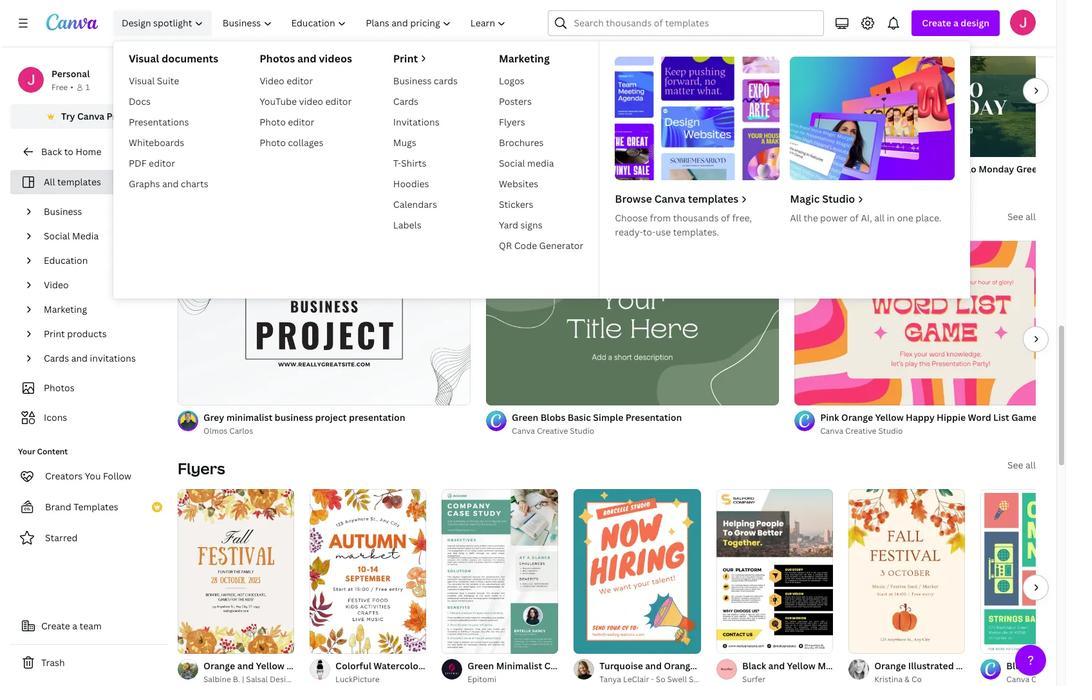 Task type: describe. For each thing, give the bounding box(es) containing it.
see for second see all link from the bottom
[[1008, 211, 1024, 223]]

photos for photos
[[44, 382, 75, 394]]

luckpicture link
[[336, 674, 427, 687]]

canva creative studio link for presentation
[[512, 425, 779, 438]]

f
[[407, 177, 411, 188]]

turquoise and orange retro illustration now hiring flyer image
[[574, 489, 701, 654]]

personal
[[52, 68, 90, 80]]

whiteboards
[[129, 137, 184, 149]]

luckpicture
[[336, 674, 380, 685]]

ai,
[[861, 212, 873, 224]]

canva creative s link
[[1007, 674, 1067, 687]]

studio inside pink orange yellow happy hippie word list game presen canva creative studio
[[879, 426, 903, 437]]

brochures
[[499, 137, 544, 149]]

spotlight
[[153, 17, 192, 29]]

all templates
[[44, 176, 101, 188]]

design spotlight
[[122, 17, 192, 29]]

a for design
[[954, 17, 959, 29]]

etter creations link
[[745, 176, 884, 189]]

mugs
[[393, 137, 417, 149]]

photo editor link
[[254, 112, 357, 133]]

creations
[[765, 177, 801, 188]]

social media link
[[39, 224, 160, 249]]

browse canva templates
[[615, 192, 739, 206]]

photo collages
[[260, 137, 324, 149]]

the
[[804, 212, 818, 224]]

salbine b. | salsal design
[[204, 674, 295, 685]]

business cards
[[393, 75, 458, 87]]

green blobs basic simple presentation link
[[512, 411, 779, 425]]

canva inside design spotlight menu
[[655, 192, 686, 206]]

olmos
[[204, 426, 228, 437]]

products
[[67, 328, 107, 340]]

game
[[1012, 412, 1037, 424]]

print for print products
[[44, 328, 65, 340]]

studio inside design spotlight menu
[[823, 192, 856, 206]]

green blobs basic simple presentation canva creative studio
[[512, 412, 682, 437]]

a for team
[[72, 620, 77, 632]]

to-
[[643, 226, 656, 238]]

t-shirts link
[[388, 153, 463, 174]]

you
[[85, 470, 101, 482]]

use
[[656, 226, 671, 238]]

cards for cards
[[393, 95, 419, 108]]

invitations link
[[388, 112, 463, 133]]

choose
[[615, 212, 648, 224]]

minimal square photo collage photography instagram post link
[[384, 162, 643, 176]]

video for video
[[44, 279, 69, 291]]

co
[[912, 674, 922, 685]]

green hello monday greeting ins link
[[925, 162, 1067, 176]]

ara creative link
[[564, 176, 703, 189]]

create a team button
[[10, 614, 167, 640]]

video for video editor
[[260, 75, 284, 87]]

canva inside green blobs basic simple presentation canva creative studio
[[512, 426, 535, 437]]

cards and invitations
[[44, 352, 136, 365]]

orange and yellow fall festival event flyer image
[[178, 489, 294, 654]]

basic
[[568, 412, 591, 424]]

business
[[275, 412, 313, 424]]

one
[[897, 212, 914, 224]]

marketing inside design spotlight menu
[[499, 52, 550, 66]]

square
[[421, 163, 452, 175]]

orange inside orange natural fall quote instagram post etter creations
[[745, 163, 776, 175]]

trash link
[[10, 651, 167, 676]]

salsal
[[246, 674, 268, 685]]

creative inside canva creative s link
[[1032, 674, 1063, 685]]

your
[[18, 446, 35, 457]]

grey minimalist business project presentation olmos carlos
[[204, 412, 405, 437]]

hoodies link
[[388, 174, 463, 195]]

brochures link
[[494, 133, 589, 153]]

surfer link
[[743, 674, 834, 687]]

studio right swell
[[689, 674, 714, 685]]

brand
[[45, 501, 71, 513]]

graphs
[[129, 178, 160, 190]]

mugs link
[[388, 133, 463, 153]]

pdf
[[129, 157, 147, 169]]

grey
[[204, 412, 224, 424]]

orange inside pink orange yellow happy hippie word list game presen canva creative studio
[[842, 412, 873, 424]]

qr
[[499, 240, 512, 252]]

back
[[41, 146, 62, 158]]

of for browse canva templates
[[721, 212, 730, 224]]

cards for cards and invitations
[[44, 352, 69, 365]]

posters link
[[494, 91, 589, 112]]

james peterson image
[[1011, 10, 1036, 35]]

happy
[[906, 412, 935, 424]]

cream
[[564, 163, 593, 175]]

new
[[630, 163, 649, 175]]

starred link
[[10, 526, 167, 551]]

see all for second see all link from the bottom
[[1008, 211, 1036, 223]]

photo for photo editor
[[260, 116, 286, 128]]

hoodies
[[393, 178, 429, 190]]

video editor link
[[254, 71, 357, 91]]

code
[[514, 240, 537, 252]]

business for business cards
[[393, 75, 432, 87]]

stickers link
[[494, 195, 589, 215]]

creative inside pink orange yellow happy hippie word list game presen canva creative studio
[[846, 426, 877, 437]]

creators you follow
[[45, 470, 131, 482]]

blobs
[[541, 412, 566, 424]]

icons link
[[18, 406, 160, 430]]

qr code generator
[[499, 240, 584, 252]]

green minimalist company case study flyer portrait image
[[442, 489, 559, 654]]

s
[[1065, 674, 1067, 685]]

yard signs
[[499, 219, 543, 231]]

minimal square photo collage photography instagram post image
[[358, 0, 523, 157]]

create for create a design
[[923, 17, 952, 29]]

thousands
[[673, 212, 719, 224]]

collages
[[288, 137, 324, 149]]

see all for 2nd see all link
[[1008, 459, 1036, 471]]

ara
[[564, 177, 577, 188]]

to
[[64, 146, 73, 158]]

word
[[968, 412, 992, 424]]

minimal square photo collage photography instagram post sadaf f k.
[[384, 163, 643, 188]]

and for photos
[[298, 52, 317, 66]]

choose from thousands of free, ready-to-use templates.
[[615, 212, 752, 238]]

pink orange yellow happy hippie word list game presen link
[[821, 411, 1067, 425]]

leclair
[[623, 674, 649, 685]]

ready-
[[615, 226, 643, 238]]

canva creative studio link for hippie
[[821, 425, 1067, 438]]

place.
[[916, 212, 942, 224]]

shirts
[[401, 157, 427, 169]]

all for second see all link from the bottom
[[1026, 211, 1036, 223]]

design spotlight menu
[[113, 41, 971, 299]]

free,
[[733, 212, 752, 224]]

tanya leclair - so swell studio
[[600, 674, 714, 685]]



Task type: locate. For each thing, give the bounding box(es) containing it.
orange
[[745, 163, 776, 175], [842, 412, 873, 424]]

photo down youtube
[[260, 116, 286, 128]]

orange illustrated fall festival invitation flyer image
[[849, 489, 966, 654]]

grey minimalist business project presentation link
[[204, 411, 471, 425]]

0 horizontal spatial green
[[512, 412, 539, 424]]

see down kasept link
[[1008, 211, 1024, 223]]

neutral minimalist simple elegant marble quote instagram post image
[[178, 0, 343, 157]]

0 horizontal spatial design
[[122, 17, 151, 29]]

studio inside green blobs basic simple presentation canva creative studio
[[570, 426, 595, 437]]

green inside green hello monday greeting ins kasept
[[925, 163, 951, 175]]

studio down the yellow
[[879, 426, 903, 437]]

1 horizontal spatial a
[[954, 17, 959, 29]]

post up etter
[[729, 163, 749, 175]]

collage
[[483, 163, 516, 175]]

0 vertical spatial business
[[393, 75, 432, 87]]

1 visual from the top
[[129, 52, 159, 66]]

cards down print products
[[44, 352, 69, 365]]

green for green hello monday greeting ins
[[925, 163, 951, 175]]

1 horizontal spatial all
[[790, 212, 802, 224]]

so
[[656, 674, 666, 685]]

Search search field
[[574, 11, 816, 35]]

0 horizontal spatial print
[[44, 328, 65, 340]]

2 see from the top
[[1008, 459, 1024, 471]]

0 horizontal spatial create
[[41, 620, 70, 632]]

pro
[[107, 110, 122, 122]]

design left spotlight
[[122, 17, 151, 29]]

canva creative studio link down presentation
[[512, 425, 779, 438]]

2 canva creative studio link from the left
[[821, 425, 1067, 438]]

social media
[[499, 157, 554, 169]]

print products
[[44, 328, 107, 340]]

minimal
[[384, 163, 419, 175]]

education link
[[39, 249, 160, 273]]

cream elegant new arrival instagram post image
[[538, 0, 703, 157]]

business
[[393, 75, 432, 87], [44, 205, 82, 218]]

post up kasept
[[907, 163, 926, 175]]

creative inside cream elegant new arrival instagram post ara creative
[[579, 177, 610, 188]]

create inside dropdown button
[[923, 17, 952, 29]]

editor down youtube video editor link
[[288, 116, 314, 128]]

instagram inside orange natural fall quote instagram post etter creations
[[860, 163, 904, 175]]

0 horizontal spatial video
[[44, 279, 69, 291]]

1 vertical spatial see
[[1008, 459, 1024, 471]]

editor for photo editor
[[288, 116, 314, 128]]

cards up invitations in the top left of the page
[[393, 95, 419, 108]]

social inside social media link
[[499, 157, 525, 169]]

print up business cards at the top left
[[393, 52, 418, 66]]

visual suite link
[[124, 71, 224, 91]]

k.
[[413, 177, 420, 188]]

2 visual from the top
[[129, 75, 155, 87]]

see down game
[[1008, 459, 1024, 471]]

all inside design spotlight menu
[[790, 212, 802, 224]]

photos inside design spotlight menu
[[260, 52, 295, 66]]

video inside design spotlight menu
[[260, 75, 284, 87]]

post inside cream elegant new arrival instagram post ara creative
[[729, 163, 749, 175]]

1 horizontal spatial business
[[393, 75, 432, 87]]

0 horizontal spatial instagram
[[577, 163, 621, 175]]

editor down whiteboards
[[149, 157, 175, 169]]

top level navigation element
[[111, 10, 971, 299]]

1 vertical spatial cards
[[44, 352, 69, 365]]

1 horizontal spatial and
[[162, 178, 179, 190]]

video down education
[[44, 279, 69, 291]]

0 vertical spatial cards
[[393, 95, 419, 108]]

pdf editor
[[129, 157, 175, 169]]

youtube video editor
[[260, 95, 352, 108]]

see all
[[1008, 211, 1036, 223], [1008, 459, 1036, 471]]

cards
[[393, 95, 419, 108], [44, 352, 69, 365]]

0 vertical spatial photos
[[260, 52, 295, 66]]

all down game
[[1026, 459, 1036, 471]]

all down greeting
[[1026, 211, 1036, 223]]

0 vertical spatial visual
[[129, 52, 159, 66]]

all for 2nd see all link
[[1026, 459, 1036, 471]]

1 horizontal spatial create
[[923, 17, 952, 29]]

green
[[925, 163, 951, 175], [512, 412, 539, 424]]

see for 2nd see all link
[[1008, 459, 1024, 471]]

creative
[[579, 177, 610, 188], [537, 426, 568, 437], [846, 426, 877, 437], [1032, 674, 1063, 685]]

orange natural fall quote instagram post link
[[745, 162, 926, 176]]

of left ai,
[[850, 212, 859, 224]]

1 vertical spatial green
[[512, 412, 539, 424]]

post for natural
[[907, 163, 926, 175]]

photos up video editor
[[260, 52, 295, 66]]

1 horizontal spatial marketing
[[499, 52, 550, 66]]

1 vertical spatial see all link
[[1008, 459, 1036, 471]]

photo down photo editor
[[260, 137, 286, 149]]

1 vertical spatial video
[[44, 279, 69, 291]]

creative down the yellow
[[846, 426, 877, 437]]

0 horizontal spatial flyers
[[178, 458, 225, 479]]

1 horizontal spatial flyers
[[499, 116, 525, 128]]

1 post from the left
[[623, 163, 643, 175]]

black and yellow modern professional company profile flyer image
[[717, 489, 834, 654]]

0 vertical spatial photo
[[260, 116, 286, 128]]

canva inside pink orange yellow happy hippie word list game presen canva creative studio
[[821, 426, 844, 437]]

instagram right quote
[[860, 163, 904, 175]]

a left design
[[954, 17, 959, 29]]

team
[[80, 620, 102, 632]]

0 vertical spatial marketing
[[499, 52, 550, 66]]

0 vertical spatial green
[[925, 163, 951, 175]]

brand templates
[[45, 501, 118, 513]]

see all link down game
[[1008, 459, 1036, 471]]

design inside popup button
[[122, 17, 151, 29]]

1 vertical spatial photos
[[44, 382, 75, 394]]

0 horizontal spatial photos
[[44, 382, 75, 394]]

0 horizontal spatial templates
[[57, 176, 101, 188]]

project
[[315, 412, 347, 424]]

social up education
[[44, 230, 70, 242]]

1 horizontal spatial green
[[925, 163, 951, 175]]

0 vertical spatial video
[[260, 75, 284, 87]]

3 post from the left
[[907, 163, 926, 175]]

1 vertical spatial a
[[72, 620, 77, 632]]

and down pdf editor link
[[162, 178, 179, 190]]

all down back
[[44, 176, 55, 188]]

2 horizontal spatial and
[[298, 52, 317, 66]]

0 horizontal spatial marketing
[[44, 303, 87, 316]]

social for social media
[[44, 230, 70, 242]]

0 vertical spatial flyers
[[499, 116, 525, 128]]

and down print products
[[71, 352, 88, 365]]

of inside choose from thousands of free, ready-to-use templates.
[[721, 212, 730, 224]]

pink
[[821, 412, 840, 424]]

photo up "sadaf f k." link
[[454, 163, 481, 175]]

1 vertical spatial photo
[[260, 137, 286, 149]]

create left team
[[41, 620, 70, 632]]

social inside social media link
[[44, 230, 70, 242]]

1 horizontal spatial social
[[499, 157, 525, 169]]

salbine
[[204, 674, 231, 685]]

create left design
[[923, 17, 952, 29]]

2 vertical spatial and
[[71, 352, 88, 365]]

grey minimalist business project presentation image
[[178, 241, 471, 406]]

2 post from the left
[[729, 163, 749, 175]]

0 horizontal spatial post
[[623, 163, 643, 175]]

colorful watercolor illustrative fall forest leaves autumn market flyer image
[[310, 489, 427, 654]]

marketing up logos
[[499, 52, 550, 66]]

print left products
[[44, 328, 65, 340]]

visual for visual suite
[[129, 75, 155, 87]]

photo inside the photo editor link
[[260, 116, 286, 128]]

post up ara creative link
[[623, 163, 643, 175]]

studio up power
[[823, 192, 856, 206]]

creative left 's'
[[1032, 674, 1063, 685]]

1 vertical spatial marketing
[[44, 303, 87, 316]]

a
[[954, 17, 959, 29], [72, 620, 77, 632]]

presen
[[1040, 412, 1067, 424]]

post inside orange natural fall quote instagram post etter creations
[[907, 163, 926, 175]]

canva creative studio link down hippie
[[821, 425, 1067, 438]]

1 horizontal spatial instagram
[[683, 163, 727, 175]]

1 vertical spatial design
[[270, 674, 295, 685]]

design right salsal
[[270, 674, 295, 685]]

content
[[37, 446, 68, 457]]

social up websites
[[499, 157, 525, 169]]

carlos
[[229, 426, 253, 437]]

1 vertical spatial and
[[162, 178, 179, 190]]

instagram right arrival
[[683, 163, 727, 175]]

editor right video
[[326, 95, 352, 108]]

1 horizontal spatial design
[[270, 674, 295, 685]]

video
[[299, 95, 323, 108]]

1 horizontal spatial video
[[260, 75, 284, 87]]

templates up thousands
[[688, 192, 739, 206]]

see all down game
[[1008, 459, 1036, 471]]

0 horizontal spatial a
[[72, 620, 77, 632]]

visual documents
[[129, 52, 218, 66]]

orange natural fall quote instagram post image
[[719, 0, 884, 157]]

photography
[[518, 163, 575, 175]]

free
[[52, 82, 68, 93]]

2 see all from the top
[[1008, 459, 1036, 471]]

a inside dropdown button
[[954, 17, 959, 29]]

1 horizontal spatial post
[[729, 163, 749, 175]]

editor for pdf editor
[[149, 157, 175, 169]]

None search field
[[548, 10, 825, 36]]

post inside minimal square photo collage photography instagram post sadaf f k.
[[623, 163, 643, 175]]

0 horizontal spatial and
[[71, 352, 88, 365]]

see all link down kasept link
[[1008, 211, 1036, 223]]

1 vertical spatial social
[[44, 230, 70, 242]]

1 vertical spatial see all
[[1008, 459, 1036, 471]]

green hello monday greeting instagram post image
[[899, 0, 1064, 157]]

a left team
[[72, 620, 77, 632]]

of for magic studio
[[850, 212, 859, 224]]

of left 'free,'
[[721, 212, 730, 224]]

photo inside photo collages link
[[260, 137, 286, 149]]

editor up "youtube video editor"
[[287, 75, 313, 87]]

instagram up ara creative link
[[577, 163, 621, 175]]

photos for photos and videos
[[260, 52, 295, 66]]

signs
[[521, 219, 543, 231]]

0 vertical spatial see
[[1008, 211, 1024, 223]]

visual up docs
[[129, 75, 155, 87]]

templates
[[57, 176, 101, 188], [688, 192, 739, 206]]

1 vertical spatial orange
[[842, 412, 873, 424]]

1 vertical spatial flyers
[[178, 458, 225, 479]]

0 vertical spatial a
[[954, 17, 959, 29]]

photo inside minimal square photo collage photography instagram post sadaf f k.
[[454, 163, 481, 175]]

studio down "basic"
[[570, 426, 595, 437]]

1 of from the left
[[721, 212, 730, 224]]

instagram inside minimal square photo collage photography instagram post sadaf f k.
[[577, 163, 621, 175]]

all for all the power of ai, all in one place.
[[790, 212, 802, 224]]

2 of from the left
[[850, 212, 859, 224]]

design spotlight button
[[113, 10, 212, 36]]

0 vertical spatial design
[[122, 17, 151, 29]]

photos up 'icons'
[[44, 382, 75, 394]]

trash
[[41, 657, 65, 669]]

1 vertical spatial all
[[790, 212, 802, 224]]

0 horizontal spatial orange
[[745, 163, 776, 175]]

all inside design spotlight menu
[[875, 212, 885, 224]]

posters
[[499, 95, 532, 108]]

websites
[[499, 178, 539, 190]]

create
[[923, 17, 952, 29], [41, 620, 70, 632]]

1 vertical spatial templates
[[688, 192, 739, 206]]

instagram for orange
[[860, 163, 904, 175]]

home
[[76, 146, 101, 158]]

0 vertical spatial print
[[393, 52, 418, 66]]

templates inside design spotlight menu
[[688, 192, 739, 206]]

instagram for cream
[[683, 163, 727, 175]]

1 vertical spatial business
[[44, 205, 82, 218]]

see all down kasept link
[[1008, 211, 1036, 223]]

1 horizontal spatial cards
[[393, 95, 419, 108]]

create inside button
[[41, 620, 70, 632]]

green left blobs
[[512, 412, 539, 424]]

flyers inside design spotlight menu
[[499, 116, 525, 128]]

cards inside cards link
[[393, 95, 419, 108]]

business inside design spotlight menu
[[393, 75, 432, 87]]

flyers down posters
[[499, 116, 525, 128]]

social for social media
[[499, 157, 525, 169]]

canva
[[77, 110, 104, 122], [655, 192, 686, 206], [512, 426, 535, 437], [821, 426, 844, 437], [1007, 674, 1030, 685]]

and for cards
[[71, 352, 88, 365]]

invitations
[[393, 116, 440, 128]]

video up youtube
[[260, 75, 284, 87]]

templates.
[[673, 226, 719, 238]]

all
[[44, 176, 55, 188], [790, 212, 802, 224]]

youtube
[[260, 95, 297, 108]]

0 vertical spatial see all link
[[1008, 211, 1036, 223]]

all left "the"
[[790, 212, 802, 224]]

0 horizontal spatial cards
[[44, 352, 69, 365]]

follow
[[103, 470, 131, 482]]

green for green blobs basic simple presentation
[[512, 412, 539, 424]]

power
[[821, 212, 848, 224]]

education
[[44, 254, 88, 267]]

magic studio
[[790, 192, 856, 206]]

orange up etter
[[745, 163, 776, 175]]

back to home link
[[10, 139, 167, 165]]

create for create a team
[[41, 620, 70, 632]]

kristina & co link
[[875, 674, 966, 687]]

a inside button
[[72, 620, 77, 632]]

0 vertical spatial orange
[[745, 163, 776, 175]]

calendars
[[393, 198, 437, 211]]

creative down blobs
[[537, 426, 568, 437]]

quote
[[831, 163, 858, 175]]

1 horizontal spatial orange
[[842, 412, 873, 424]]

green up kasept
[[925, 163, 951, 175]]

1 see from the top
[[1008, 211, 1024, 223]]

video
[[260, 75, 284, 87], [44, 279, 69, 291]]

2 horizontal spatial post
[[907, 163, 926, 175]]

print inside design spotlight menu
[[393, 52, 418, 66]]

0 horizontal spatial business
[[44, 205, 82, 218]]

kasept link
[[925, 176, 1064, 189]]

tanya
[[600, 674, 621, 685]]

social
[[499, 157, 525, 169], [44, 230, 70, 242]]

0 vertical spatial templates
[[57, 176, 101, 188]]

templates down back to home
[[57, 176, 101, 188]]

0 horizontal spatial of
[[721, 212, 730, 224]]

1 horizontal spatial templates
[[688, 192, 739, 206]]

business for business
[[44, 205, 82, 218]]

try canva pro button
[[10, 104, 167, 129]]

0 horizontal spatial social
[[44, 230, 70, 242]]

canva creative s
[[1007, 674, 1067, 685]]

blue green red music icons open mic night flyer image
[[981, 489, 1067, 654]]

flyers down the olmos
[[178, 458, 225, 479]]

photo
[[260, 116, 286, 128], [260, 137, 286, 149], [454, 163, 481, 175]]

video link
[[39, 273, 160, 298]]

charts
[[181, 178, 208, 190]]

2 instagram from the left
[[683, 163, 727, 175]]

2 see all link from the top
[[1008, 459, 1036, 471]]

creative inside green blobs basic simple presentation canva creative studio
[[537, 426, 568, 437]]

1 see all link from the top
[[1008, 211, 1036, 223]]

1 horizontal spatial print
[[393, 52, 418, 66]]

1 vertical spatial print
[[44, 328, 65, 340]]

videos
[[319, 52, 352, 66]]

green inside green blobs basic simple presentation canva creative studio
[[512, 412, 539, 424]]

salbine b. | salsal design link
[[204, 674, 295, 687]]

editor for video editor
[[287, 75, 313, 87]]

suite
[[157, 75, 179, 87]]

video inside "link"
[[44, 279, 69, 291]]

video editor
[[260, 75, 313, 87]]

0 vertical spatial create
[[923, 17, 952, 29]]

business up cards link
[[393, 75, 432, 87]]

business up social media
[[44, 205, 82, 218]]

1 canva creative studio link from the left
[[512, 425, 779, 438]]

brand templates link
[[10, 495, 167, 520]]

visual for visual documents
[[129, 52, 159, 66]]

all for all templates
[[44, 176, 55, 188]]

presentations link
[[124, 112, 224, 133]]

1 vertical spatial create
[[41, 620, 70, 632]]

print for print
[[393, 52, 418, 66]]

0 vertical spatial and
[[298, 52, 317, 66]]

orange right pink
[[842, 412, 873, 424]]

magic
[[790, 192, 820, 206]]

2 horizontal spatial instagram
[[860, 163, 904, 175]]

creative down cream
[[579, 177, 610, 188]]

visual up visual suite
[[129, 52, 159, 66]]

and for graphs
[[162, 178, 179, 190]]

graphs and charts link
[[124, 174, 224, 195]]

docs
[[129, 95, 151, 108]]

browse
[[615, 192, 652, 206]]

photo for photo collages
[[260, 137, 286, 149]]

b.
[[233, 674, 240, 685]]

|
[[242, 674, 244, 685]]

1 horizontal spatial of
[[850, 212, 859, 224]]

&
[[905, 674, 910, 685]]

presentation
[[349, 412, 405, 424]]

1 vertical spatial visual
[[129, 75, 155, 87]]

and up video editor link
[[298, 52, 317, 66]]

invitations
[[90, 352, 136, 365]]

0 vertical spatial all
[[44, 176, 55, 188]]

3 instagram from the left
[[860, 163, 904, 175]]

1 horizontal spatial photos
[[260, 52, 295, 66]]

0 horizontal spatial all
[[44, 176, 55, 188]]

post for elegant
[[729, 163, 749, 175]]

all left in
[[875, 212, 885, 224]]

instagram inside cream elegant new arrival instagram post ara creative
[[683, 163, 727, 175]]

marketing up print products
[[44, 303, 87, 316]]

starred
[[45, 532, 78, 544]]

0 horizontal spatial canva creative studio link
[[512, 425, 779, 438]]

0 vertical spatial social
[[499, 157, 525, 169]]

1 instagram from the left
[[577, 163, 621, 175]]

2 vertical spatial photo
[[454, 163, 481, 175]]

green hello monday greeting ins kasept
[[925, 163, 1067, 188]]

presentation
[[626, 412, 682, 424]]

0 vertical spatial see all
[[1008, 211, 1036, 223]]

hello
[[954, 163, 977, 175]]

logos
[[499, 75, 525, 87]]

1 see all from the top
[[1008, 211, 1036, 223]]

1 horizontal spatial canva creative studio link
[[821, 425, 1067, 438]]

canva inside button
[[77, 110, 104, 122]]



Task type: vqa. For each thing, say whether or not it's contained in the screenshot.


